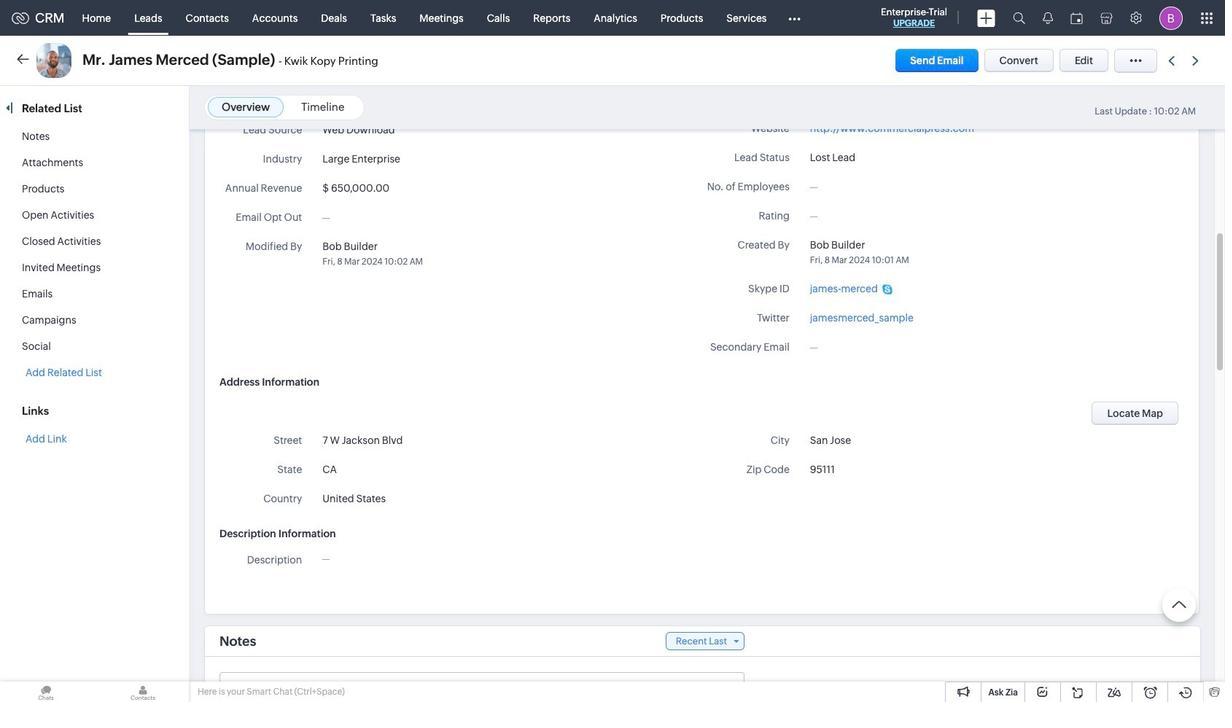 Task type: describe. For each thing, give the bounding box(es) containing it.
Other Modules field
[[779, 6, 810, 30]]

signals image
[[1043, 12, 1053, 24]]

profile image
[[1160, 6, 1183, 30]]

create menu element
[[969, 0, 1005, 35]]

chats image
[[0, 682, 92, 703]]

search image
[[1013, 12, 1026, 24]]

calendar image
[[1071, 12, 1083, 24]]

search element
[[1005, 0, 1034, 36]]

profile element
[[1151, 0, 1192, 35]]

Add a note... field
[[220, 681, 743, 695]]



Task type: vqa. For each thing, say whether or not it's contained in the screenshot.
field
no



Task type: locate. For each thing, give the bounding box(es) containing it.
next record image
[[1193, 56, 1202, 65]]

previous record image
[[1169, 56, 1175, 65]]

None button
[[1092, 402, 1179, 425]]

create menu image
[[978, 9, 996, 27]]

contacts image
[[97, 682, 189, 703]]

signals element
[[1034, 0, 1062, 36]]

logo image
[[12, 12, 29, 24]]



